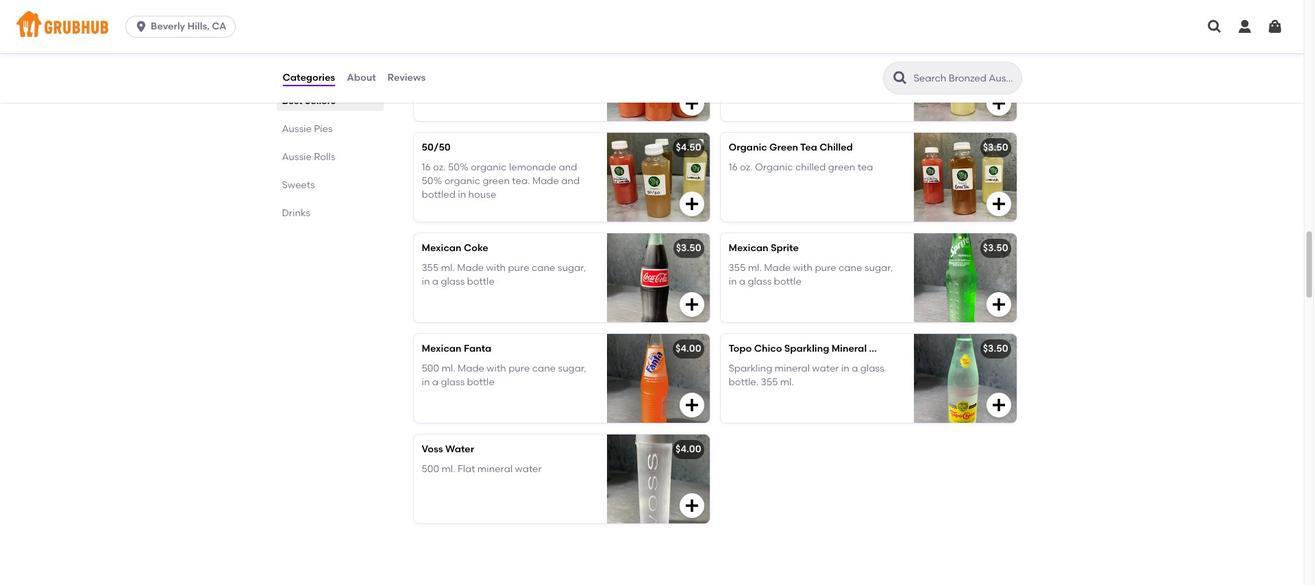 Task type: describe. For each thing, give the bounding box(es) containing it.
in inside the 500 ml. made with pure cane sugar, in a glass bottle
[[422, 377, 430, 389]]

$3.50 for topo chico sparkling mineral water
[[983, 344, 1008, 355]]

bottled inside 16 oz organic fresh squeezed lemons with organic pure cane sugar. made and bottled in house
[[750, 89, 783, 100]]

$3.50 for mexican coke
[[676, 243, 701, 254]]

16 for 16 oz organic fresh squeezed lemons with organic pure cane sugar. made and bottled in house
[[729, 61, 738, 72]]

Search Bronzed Aussie search field
[[912, 72, 1017, 85]]

and down strawberries
[[569, 102, 588, 114]]

beverly hills, ca button
[[125, 16, 241, 38]]

aussie for aussie rolls
[[282, 152, 312, 163]]

tea
[[800, 142, 817, 154]]

a inside sparkling mineral water in a glass bottle. 355 ml.
[[852, 363, 858, 375]]

house inside 16 oz. 50% organic lemonade and 50% organic green tea. made and bottled in house
[[468, 189, 496, 201]]

made inside 16 oz. organic fresh squeezed lemons and pureed strawberries infused with fresh mint, made with organic pure cane sugar. made and bottled in house
[[540, 102, 567, 114]]

bottle for mexican fanta
[[467, 377, 495, 389]]

glass for fanta
[[441, 377, 465, 389]]

fresh for pure
[[791, 61, 814, 72]]

in inside 16 oz. 50% organic lemonade and 50% organic green tea. made and bottled in house
[[458, 189, 466, 201]]

$4.50
[[676, 142, 701, 154]]

coke
[[464, 243, 488, 254]]

with inside the 500 ml. made with pure cane sugar, in a glass bottle
[[487, 363, 506, 375]]

tea.
[[512, 175, 530, 187]]

$3.50 for mexican sprite
[[983, 243, 1008, 254]]

$3.50 for organic green tea chilled
[[983, 142, 1008, 154]]

cane for mexican sprite
[[839, 262, 862, 274]]

sparkling mineral water in a glass bottle. 355 ml.
[[729, 363, 884, 389]]

in inside sparkling mineral water in a glass bottle. 355 ml.
[[841, 363, 850, 375]]

lemonade
[[509, 161, 557, 173]]

beverly hills, ca
[[151, 21, 226, 32]]

500 for 500 ml. made with pure cane sugar, in a glass bottle
[[422, 363, 439, 375]]

lemons for with
[[422, 75, 455, 86]]

strawberry
[[422, 41, 474, 53]]

about
[[347, 72, 376, 83]]

topo
[[729, 344, 752, 355]]

500 for 500 ml. flat mineral water
[[422, 464, 439, 475]]

sugar. inside 16 oz. organic fresh squeezed lemons and pureed strawberries infused with fresh mint, made with organic pure cane sugar. made and bottled in house
[[510, 102, 538, 114]]

1 vertical spatial water
[[515, 464, 542, 475]]

mineral
[[832, 344, 867, 355]]

drinks
[[282, 208, 310, 220]]

and inside 16 oz organic fresh squeezed lemons with organic pure cane sugar. made and bottled in house
[[729, 89, 747, 100]]

pure for mexican sprite
[[815, 262, 836, 274]]

$4.00 for 500 ml. flat mineral water
[[676, 444, 701, 456]]

best sellers
[[282, 95, 336, 107]]

lemons for sugar.
[[863, 61, 897, 72]]

fresh for strawberries
[[489, 61, 511, 72]]

sugar, for mexican sprite
[[865, 262, 893, 274]]

with down the sprite
[[793, 262, 813, 274]]

mexican fanta
[[422, 344, 492, 355]]

chilled
[[796, 161, 826, 173]]

355 for mexican coke
[[422, 262, 439, 274]]

50/50 image
[[607, 133, 710, 222]]

svg image inside beverly hills, ca button
[[134, 20, 148, 34]]

organic green tea chilled
[[729, 142, 853, 154]]

made inside 16 oz organic fresh squeezed lemons with organic pure cane sugar. made and bottled in house
[[869, 75, 896, 86]]

ml. inside sparkling mineral water in a glass bottle. 355 ml.
[[780, 377, 794, 389]]

categories
[[283, 72, 335, 83]]

355 ml. made with pure cane sugar, in a glass bottle for mexican coke
[[422, 262, 586, 288]]

0 horizontal spatial 50%
[[422, 175, 442, 187]]

$5.00
[[983, 41, 1008, 53]]

1 lemonade from the left
[[499, 41, 550, 53]]

made
[[531, 89, 558, 100]]

bottled inside 16 oz. organic fresh squeezed lemons and pureed strawberries infused with fresh mint, made with organic pure cane sugar. made and bottled in house
[[422, 116, 456, 128]]

water inside sparkling mineral water in a glass bottle. 355 ml.
[[812, 363, 839, 375]]

squeezed for organic lemonade
[[816, 61, 861, 72]]

organic lemonade image
[[914, 32, 1017, 122]]

$4.00 for 500 ml. made with pure cane sugar, in a glass bottle
[[676, 344, 701, 355]]

hills,
[[187, 21, 210, 32]]

aussie pies
[[282, 124, 333, 135]]

organic up the oz
[[729, 41, 767, 53]]

voss water
[[422, 444, 474, 456]]

355 ml. made with pure cane sugar, in a glass bottle for mexican sprite
[[729, 262, 893, 288]]

mexican sprite image
[[914, 234, 1017, 323]]

mint
[[476, 41, 497, 53]]

mexican sprite
[[729, 243, 799, 254]]

$5.50
[[676, 41, 701, 53]]

and right lemonade
[[559, 161, 577, 173]]

ml. for water
[[442, 464, 455, 475]]

green
[[770, 142, 798, 154]]

organic inside 16 oz. organic fresh squeezed lemons and pureed strawberries infused with fresh mint, made with organic pure cane sugar. made and bottled in house
[[422, 102, 458, 114]]

with right the infused
[[458, 89, 477, 100]]

reviews
[[388, 72, 426, 83]]

16 oz. organic chilled green tea
[[729, 161, 873, 173]]

pies
[[314, 124, 333, 135]]

oz. for and
[[433, 61, 446, 72]]

house inside 16 oz organic fresh squeezed lemons with organic pure cane sugar. made and bottled in house
[[796, 89, 824, 100]]

made inside the 500 ml. made with pure cane sugar, in a glass bottle
[[458, 363, 484, 375]]

with down coke
[[486, 262, 506, 274]]

1 horizontal spatial water
[[869, 344, 898, 355]]

sprite
[[771, 243, 799, 254]]

chico
[[754, 344, 782, 355]]

cane inside 16 oz organic fresh squeezed lemons with organic pure cane sugar. made and bottled in house
[[812, 75, 836, 86]]

svg image for $4.00
[[684, 498, 700, 515]]

organic left green
[[729, 142, 767, 154]]

strawberry mint lemonade image
[[607, 32, 710, 122]]

500 ml. flat mineral water
[[422, 464, 542, 475]]

mexican for mexican sprite
[[729, 243, 769, 254]]



Task type: vqa. For each thing, say whether or not it's contained in the screenshot.


Task type: locate. For each thing, give the bounding box(es) containing it.
sparkling up sparkling mineral water in a glass bottle. 355 ml.
[[784, 344, 829, 355]]

16 oz. organic fresh squeezed lemons and pureed strawberries infused with fresh mint, made with organic pure cane sugar. made and bottled in house
[[422, 61, 588, 128]]

lemonade
[[499, 41, 550, 53], [770, 41, 820, 53]]

water down topo chico sparkling mineral water
[[812, 363, 839, 375]]

500 inside the 500 ml. made with pure cane sugar, in a glass bottle
[[422, 363, 439, 375]]

2 355 ml. made with pure cane sugar, in a glass bottle from the left
[[729, 262, 893, 288]]

16 for 16 oz. organic fresh squeezed lemons and pureed strawberries infused with fresh mint, made with organic pure cane sugar. made and bottled in house
[[422, 61, 431, 72]]

0 horizontal spatial lemonade
[[499, 41, 550, 53]]

$3.50
[[983, 142, 1008, 154], [676, 243, 701, 254], [983, 243, 1008, 254], [983, 344, 1008, 355]]

cane for mexican fanta
[[532, 363, 556, 375]]

0 horizontal spatial sugar.
[[510, 102, 538, 114]]

1 $4.00 from the top
[[676, 344, 701, 355]]

0 vertical spatial sparkling
[[784, 344, 829, 355]]

0 vertical spatial lemons
[[863, 61, 897, 72]]

0 vertical spatial water
[[869, 344, 898, 355]]

mint,
[[505, 89, 528, 100]]

355 down mexican sprite
[[729, 262, 746, 274]]

bottle inside the 500 ml. made with pure cane sugar, in a glass bottle
[[467, 377, 495, 389]]

pure for mexican coke
[[508, 262, 529, 274]]

bottled down 50/50
[[422, 189, 456, 201]]

water right 'flat'
[[515, 464, 542, 475]]

bottled down the oz
[[750, 89, 783, 100]]

oz. inside 16 oz. organic fresh squeezed lemons and pureed strawberries infused with fresh mint, made with organic pure cane sugar. made and bottled in house
[[433, 61, 446, 72]]

mineral right 'flat'
[[478, 464, 513, 475]]

oz. down 50/50
[[433, 161, 446, 173]]

a down "mineral" on the bottom right of the page
[[852, 363, 858, 375]]

mexican left coke
[[422, 243, 462, 254]]

svg image for $3.50
[[991, 297, 1007, 313]]

2 lemonade from the left
[[770, 41, 820, 53]]

ml.
[[441, 262, 455, 274], [748, 262, 762, 274], [442, 363, 455, 375], [780, 377, 794, 389], [442, 464, 455, 475]]

0 horizontal spatial water
[[445, 444, 474, 456]]

16 left the oz
[[729, 61, 738, 72]]

made
[[869, 75, 896, 86], [540, 102, 567, 114], [532, 175, 559, 187], [457, 262, 484, 274], [764, 262, 791, 274], [458, 363, 484, 375]]

0 vertical spatial sugar.
[[838, 75, 867, 86]]

0 horizontal spatial green
[[483, 175, 510, 187]]

0 vertical spatial 500
[[422, 363, 439, 375]]

cane
[[812, 75, 836, 86], [484, 102, 507, 114], [532, 262, 555, 274], [839, 262, 862, 274], [532, 363, 556, 375]]

a
[[432, 276, 439, 288], [739, 276, 746, 288], [852, 363, 858, 375], [432, 377, 439, 389]]

house inside 16 oz. organic fresh squeezed lemons and pureed strawberries infused with fresh mint, made with organic pure cane sugar. made and bottled in house
[[468, 116, 496, 128]]

sugar, for mexican coke
[[558, 262, 586, 274]]

mexican coke
[[422, 243, 488, 254]]

bottle for mexican sprite
[[774, 276, 802, 288]]

1 vertical spatial sparkling
[[729, 363, 772, 375]]

glass down mexican fanta at the bottom of page
[[441, 377, 465, 389]]

bottle down the sprite
[[774, 276, 802, 288]]

water right "mineral" on the bottom right of the page
[[869, 344, 898, 355]]

500 ml. made with pure cane sugar, in a glass bottle
[[422, 363, 586, 389]]

mexican left fanta
[[422, 344, 462, 355]]

organic down strawberry mint lemonade
[[448, 61, 486, 72]]

svg image for $5.50
[[684, 95, 700, 112]]

0 horizontal spatial water
[[515, 464, 542, 475]]

16 inside 16 oz. 50% organic lemonade and 50% organic green tea. made and bottled in house
[[422, 161, 431, 173]]

sugar. inside 16 oz organic fresh squeezed lemons with organic pure cane sugar. made and bottled in house
[[838, 75, 867, 86]]

fresh inside 16 oz organic fresh squeezed lemons with organic pure cane sugar. made and bottled in house
[[791, 61, 814, 72]]

50/50
[[422, 142, 451, 154]]

aussie for aussie pies
[[282, 124, 312, 135]]

mineral inside sparkling mineral water in a glass bottle. 355 ml.
[[775, 363, 810, 375]]

mineral down topo chico sparkling mineral water
[[775, 363, 810, 375]]

0 vertical spatial house
[[796, 89, 824, 100]]

a inside the 500 ml. made with pure cane sugar, in a glass bottle
[[432, 377, 439, 389]]

organic inside 16 oz. organic fresh squeezed lemons and pureed strawberries infused with fresh mint, made with organic pure cane sugar. made and bottled in house
[[448, 61, 486, 72]]

1 horizontal spatial sparkling
[[784, 344, 829, 355]]

squeezed left 'search icon'
[[816, 61, 861, 72]]

bottle for mexican coke
[[467, 276, 495, 288]]

mexican for mexican fanta
[[422, 344, 462, 355]]

glass down "mineral" on the bottom right of the page
[[861, 363, 884, 375]]

ml. for coke
[[441, 262, 455, 274]]

squeezed up strawberries
[[514, 61, 558, 72]]

a down mexican fanta at the bottom of page
[[432, 377, 439, 389]]

and down the oz
[[729, 89, 747, 100]]

lemons inside 16 oz. organic fresh squeezed lemons and pureed strawberries infused with fresh mint, made with organic pure cane sugar. made and bottled in house
[[422, 75, 455, 86]]

a for mexican fanta
[[432, 377, 439, 389]]

16 down organic green tea chilled
[[729, 161, 738, 173]]

organic green tea chilled image
[[914, 133, 1017, 222]]

1 vertical spatial 50%
[[422, 175, 442, 187]]

1 vertical spatial house
[[468, 116, 496, 128]]

a down mexican sprite
[[739, 276, 746, 288]]

mexican left the sprite
[[729, 243, 769, 254]]

355 down mexican coke
[[422, 262, 439, 274]]

lemonade up 16 oz organic fresh squeezed lemons with organic pure cane sugar. made and bottled in house
[[770, 41, 820, 53]]

sugar. down mint,
[[510, 102, 538, 114]]

mexican for mexican coke
[[422, 243, 462, 254]]

search icon image
[[892, 70, 908, 86]]

green down 'chilled'
[[828, 161, 855, 173]]

sugar.
[[838, 75, 867, 86], [510, 102, 538, 114]]

lemons
[[863, 61, 897, 72], [422, 75, 455, 86]]

1 squeezed from the left
[[514, 61, 558, 72]]

1 vertical spatial 500
[[422, 464, 439, 475]]

green
[[828, 161, 855, 173], [483, 175, 510, 187]]

1 horizontal spatial 355
[[729, 262, 746, 274]]

sparkling inside sparkling mineral water in a glass bottle. 355 ml.
[[729, 363, 772, 375]]

in inside 16 oz organic fresh squeezed lemons with organic pure cane sugar. made and bottled in house
[[786, 89, 794, 100]]

16 down the strawberry
[[422, 61, 431, 72]]

house down pureed
[[468, 116, 496, 128]]

sugar, for mexican fanta
[[558, 363, 586, 375]]

16 oz organic fresh squeezed lemons with organic pure cane sugar. made and bottled in house
[[729, 61, 897, 100]]

sweets
[[282, 180, 315, 191]]

squeezed inside 16 oz. organic fresh squeezed lemons and pureed strawberries infused with fresh mint, made with organic pure cane sugar. made and bottled in house
[[514, 61, 558, 72]]

bottled inside 16 oz. 50% organic lemonade and 50% organic green tea. made and bottled in house
[[422, 189, 456, 201]]

glass
[[441, 276, 465, 288], [748, 276, 772, 288], [861, 363, 884, 375], [441, 377, 465, 389]]

mexican
[[422, 243, 462, 254], [729, 243, 769, 254], [422, 344, 462, 355]]

topo chico sparkling mineral water
[[729, 344, 898, 355]]

reviews button
[[387, 53, 426, 103]]

2 squeezed from the left
[[816, 61, 861, 72]]

svg image
[[1207, 19, 1223, 35], [1237, 19, 1253, 35], [1267, 19, 1284, 35], [134, 20, 148, 34], [684, 196, 700, 213], [991, 196, 1007, 213], [684, 297, 700, 313], [684, 398, 700, 414], [991, 398, 1007, 414]]

2 horizontal spatial 355
[[761, 377, 778, 389]]

0 horizontal spatial 355 ml. made with pure cane sugar, in a glass bottle
[[422, 262, 586, 288]]

bottle.
[[729, 377, 759, 389]]

oz. inside 16 oz. 50% organic lemonade and 50% organic green tea. made and bottled in house
[[433, 161, 446, 173]]

1 vertical spatial $4.00
[[676, 444, 701, 456]]

2 vertical spatial house
[[468, 189, 496, 201]]

strawberries
[[514, 75, 572, 86]]

2 vertical spatial bottled
[[422, 189, 456, 201]]

1 vertical spatial sugar.
[[510, 102, 538, 114]]

0 vertical spatial green
[[828, 161, 855, 173]]

ml. down mexican fanta at the bottom of page
[[442, 363, 455, 375]]

pure inside 16 oz organic fresh squeezed lemons with organic pure cane sugar. made and bottled in house
[[789, 75, 810, 86]]

with down fanta
[[487, 363, 506, 375]]

1 horizontal spatial sugar.
[[838, 75, 867, 86]]

16 inside 16 oz. organic fresh squeezed lemons and pureed strawberries infused with fresh mint, made with organic pure cane sugar. made and bottled in house
[[422, 61, 431, 72]]

made inside 16 oz. 50% organic lemonade and 50% organic green tea. made and bottled in house
[[532, 175, 559, 187]]

bottle
[[467, 276, 495, 288], [774, 276, 802, 288], [467, 377, 495, 389]]

355 inside sparkling mineral water in a glass bottle. 355 ml.
[[761, 377, 778, 389]]

glass inside sparkling mineral water in a glass bottle. 355 ml.
[[861, 363, 884, 375]]

bottled up 50/50
[[422, 116, 456, 128]]

svg image
[[684, 95, 700, 112], [991, 95, 1007, 112], [991, 297, 1007, 313], [684, 498, 700, 515]]

fresh up pureed
[[489, 61, 511, 72]]

best
[[282, 95, 303, 107]]

voss
[[422, 444, 443, 456]]

a down mexican coke
[[432, 276, 439, 288]]

pureed
[[478, 75, 512, 86]]

pure inside the 500 ml. made with pure cane sugar, in a glass bottle
[[509, 363, 530, 375]]

ml. for sprite
[[748, 262, 762, 274]]

355 ml. made with pure cane sugar, in a glass bottle down the sprite
[[729, 262, 893, 288]]

1 horizontal spatial lemons
[[863, 61, 897, 72]]

bottle down coke
[[467, 276, 495, 288]]

sparkling up bottle.
[[729, 363, 772, 375]]

ml. for fanta
[[442, 363, 455, 375]]

mexican fanta image
[[607, 335, 710, 424]]

oz
[[740, 61, 751, 72]]

1 horizontal spatial squeezed
[[816, 61, 861, 72]]

sugar. left 'search icon'
[[838, 75, 867, 86]]

green inside 16 oz. 50% organic lemonade and 50% organic green tea. made and bottled in house
[[483, 175, 510, 187]]

50%
[[448, 161, 469, 173], [422, 175, 442, 187]]

lemonade right 'mint'
[[499, 41, 550, 53]]

500
[[422, 363, 439, 375], [422, 464, 439, 475]]

mineral
[[775, 363, 810, 375], [478, 464, 513, 475]]

flat
[[458, 464, 475, 475]]

16 for 16 oz. organic chilled green tea
[[729, 161, 738, 173]]

lemons inside 16 oz organic fresh squeezed lemons with organic pure cane sugar. made and bottled in house
[[863, 61, 897, 72]]

mexican coke image
[[607, 234, 710, 323]]

oz.
[[433, 61, 446, 72], [433, 161, 446, 173], [740, 161, 753, 173]]

aussie rolls
[[282, 152, 335, 163]]

16 inside 16 oz organic fresh squeezed lemons with organic pure cane sugar. made and bottled in house
[[729, 61, 738, 72]]

1 horizontal spatial 50%
[[448, 161, 469, 173]]

categories button
[[282, 53, 336, 103]]

with down the oz
[[729, 75, 748, 86]]

fanta
[[464, 344, 492, 355]]

oz. down organic green tea chilled
[[740, 161, 753, 173]]

1 aussie from the top
[[282, 124, 312, 135]]

0 horizontal spatial mineral
[[478, 464, 513, 475]]

strawberry mint lemonade
[[422, 41, 550, 53]]

bottle down fanta
[[467, 377, 495, 389]]

water
[[869, 344, 898, 355], [445, 444, 474, 456]]

1 vertical spatial lemons
[[422, 75, 455, 86]]

squeezed
[[514, 61, 558, 72], [816, 61, 861, 72]]

pure for mexican fanta
[[509, 363, 530, 375]]

topo chico sparkling mineral water image
[[914, 335, 1017, 424]]

0 vertical spatial 50%
[[448, 161, 469, 173]]

355 for mexican sprite
[[729, 262, 746, 274]]

0 vertical spatial water
[[812, 363, 839, 375]]

pure inside 16 oz. organic fresh squeezed lemons and pureed strawberries infused with fresh mint, made with organic pure cane sugar. made and bottled in house
[[460, 102, 481, 114]]

fresh down organic lemonade
[[791, 61, 814, 72]]

ml. down mexican sprite
[[748, 262, 762, 274]]

about button
[[346, 53, 377, 103]]

sugar,
[[558, 262, 586, 274], [865, 262, 893, 274], [558, 363, 586, 375]]

0 vertical spatial aussie
[[282, 124, 312, 135]]

1 355 ml. made with pure cane sugar, in a glass bottle from the left
[[422, 262, 586, 288]]

16 down 50/50
[[422, 161, 431, 173]]

$4.00
[[676, 344, 701, 355], [676, 444, 701, 456]]

2 aussie from the top
[[282, 152, 312, 163]]

aussie left the pies
[[282, 124, 312, 135]]

infused
[[422, 89, 456, 100]]

oz. down the strawberry
[[433, 61, 446, 72]]

glass for sprite
[[748, 276, 772, 288]]

1 500 from the top
[[422, 363, 439, 375]]

cane inside 16 oz. organic fresh squeezed lemons and pureed strawberries infused with fresh mint, made with organic pure cane sugar. made and bottled in house
[[484, 102, 507, 114]]

aussie left rolls
[[282, 152, 312, 163]]

bottled
[[750, 89, 783, 100], [422, 116, 456, 128], [422, 189, 456, 201]]

500 down mexican fanta at the bottom of page
[[422, 363, 439, 375]]

sellers
[[305, 95, 336, 107]]

16 oz. 50% organic lemonade and 50% organic green tea. made and bottled in house
[[422, 161, 580, 201]]

0 horizontal spatial sparkling
[[729, 363, 772, 375]]

ml. inside the 500 ml. made with pure cane sugar, in a glass bottle
[[442, 363, 455, 375]]

main navigation navigation
[[0, 0, 1304, 53]]

svg image for $5.00
[[991, 95, 1007, 112]]

1 vertical spatial water
[[445, 444, 474, 456]]

with
[[729, 75, 748, 86], [458, 89, 477, 100], [560, 89, 580, 100], [486, 262, 506, 274], [793, 262, 813, 274], [487, 363, 506, 375]]

in inside 16 oz. organic fresh squeezed lemons and pureed strawberries infused with fresh mint, made with organic pure cane sugar. made and bottled in house
[[458, 116, 466, 128]]

355 right bottle.
[[761, 377, 778, 389]]

tea
[[858, 161, 873, 173]]

house up coke
[[468, 189, 496, 201]]

pure
[[789, 75, 810, 86], [460, 102, 481, 114], [508, 262, 529, 274], [815, 262, 836, 274], [509, 363, 530, 375]]

with right 'made'
[[560, 89, 580, 100]]

0 horizontal spatial squeezed
[[514, 61, 558, 72]]

oz. for 50%
[[433, 161, 446, 173]]

1 horizontal spatial 355 ml. made with pure cane sugar, in a glass bottle
[[729, 262, 893, 288]]

0 vertical spatial mineral
[[775, 363, 810, 375]]

fresh down pureed
[[480, 89, 502, 100]]

2 $4.00 from the top
[[676, 444, 701, 456]]

cane inside the 500 ml. made with pure cane sugar, in a glass bottle
[[532, 363, 556, 375]]

0 horizontal spatial 355
[[422, 262, 439, 274]]

squeezed for strawberry mint lemonade
[[514, 61, 558, 72]]

beverly
[[151, 21, 185, 32]]

water up 'flat'
[[445, 444, 474, 456]]

and
[[458, 75, 476, 86], [729, 89, 747, 100], [569, 102, 588, 114], [559, 161, 577, 173], [561, 175, 580, 187]]

green left tea.
[[483, 175, 510, 187]]

in
[[786, 89, 794, 100], [458, 116, 466, 128], [458, 189, 466, 201], [422, 276, 430, 288], [729, 276, 737, 288], [841, 363, 850, 375], [422, 377, 430, 389]]

1 vertical spatial aussie
[[282, 152, 312, 163]]

voss water image
[[607, 435, 710, 524]]

aussie
[[282, 124, 312, 135], [282, 152, 312, 163]]

2 500 from the top
[[422, 464, 439, 475]]

0 horizontal spatial lemons
[[422, 75, 455, 86]]

cane for mexican coke
[[532, 262, 555, 274]]

sparkling
[[784, 344, 829, 355], [729, 363, 772, 375]]

16 for 16 oz. 50% organic lemonade and 50% organic green tea. made and bottled in house
[[422, 161, 431, 173]]

a for mexican coke
[[432, 276, 439, 288]]

water
[[812, 363, 839, 375], [515, 464, 542, 475]]

1 horizontal spatial lemonade
[[770, 41, 820, 53]]

glass inside the 500 ml. made with pure cane sugar, in a glass bottle
[[441, 377, 465, 389]]

rolls
[[314, 152, 335, 163]]

house up tea at the right of the page
[[796, 89, 824, 100]]

organic down green
[[755, 161, 793, 173]]

1 vertical spatial bottled
[[422, 116, 456, 128]]

house
[[796, 89, 824, 100], [468, 116, 496, 128], [468, 189, 496, 201]]

ml. left 'flat'
[[442, 464, 455, 475]]

sugar, inside the 500 ml. made with pure cane sugar, in a glass bottle
[[558, 363, 586, 375]]

1 vertical spatial mineral
[[478, 464, 513, 475]]

a for mexican sprite
[[739, 276, 746, 288]]

ml. down chico
[[780, 377, 794, 389]]

glass down mexican sprite
[[748, 276, 772, 288]]

ca
[[212, 21, 226, 32]]

0 vertical spatial bottled
[[750, 89, 783, 100]]

organic
[[753, 61, 789, 72], [751, 75, 786, 86], [422, 102, 458, 114], [471, 161, 507, 173], [445, 175, 480, 187]]

0 vertical spatial $4.00
[[676, 344, 701, 355]]

and right tea.
[[561, 175, 580, 187]]

squeezed inside 16 oz organic fresh squeezed lemons with organic pure cane sugar. made and bottled in house
[[816, 61, 861, 72]]

1 horizontal spatial green
[[828, 161, 855, 173]]

355 ml. made with pure cane sugar, in a glass bottle down coke
[[422, 262, 586, 288]]

ml. down mexican coke
[[441, 262, 455, 274]]

chilled
[[820, 142, 853, 154]]

organic
[[729, 41, 767, 53], [448, 61, 486, 72], [729, 142, 767, 154], [755, 161, 793, 173]]

glass down mexican coke
[[441, 276, 465, 288]]

1 vertical spatial green
[[483, 175, 510, 187]]

fresh
[[489, 61, 511, 72], [791, 61, 814, 72], [480, 89, 502, 100]]

355 ml. made with pure cane sugar, in a glass bottle
[[422, 262, 586, 288], [729, 262, 893, 288]]

glass for coke
[[441, 276, 465, 288]]

and left pureed
[[458, 75, 476, 86]]

1 horizontal spatial mineral
[[775, 363, 810, 375]]

500 down voss
[[422, 464, 439, 475]]

organic lemonade
[[729, 41, 820, 53]]

1 horizontal spatial water
[[812, 363, 839, 375]]

16
[[422, 61, 431, 72], [729, 61, 738, 72], [422, 161, 431, 173], [729, 161, 738, 173]]

with inside 16 oz organic fresh squeezed lemons with organic pure cane sugar. made and bottled in house
[[729, 75, 748, 86]]

355
[[422, 262, 439, 274], [729, 262, 746, 274], [761, 377, 778, 389]]



